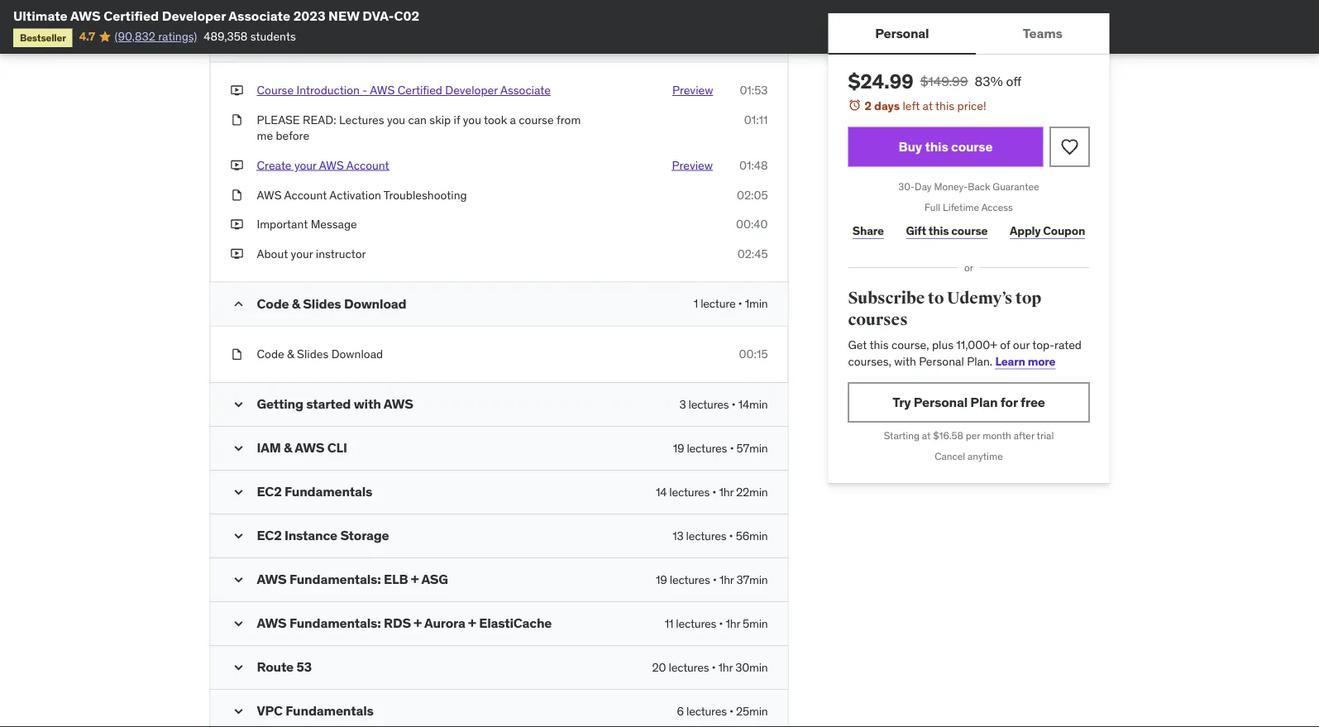 Task type: describe. For each thing, give the bounding box(es) containing it.
small image for code
[[230, 296, 247, 312]]

elasticache
[[479, 615, 552, 632]]

11,000+
[[957, 337, 998, 352]]

vpc fundamentals
[[257, 703, 374, 720]]

month
[[983, 429, 1012, 442]]

1 vertical spatial account
[[284, 187, 327, 202]]

alarm image
[[849, 98, 862, 112]]

code for 00:15
[[257, 347, 284, 362]]

slides for 00:15
[[297, 347, 329, 362]]

starting
[[884, 429, 920, 442]]

full
[[925, 201, 941, 214]]

off
[[1007, 72, 1022, 89]]

ec2 fundamentals
[[257, 483, 373, 500]]

01:11
[[745, 112, 768, 127]]

02:45
[[738, 246, 768, 261]]

iam & aws cli
[[257, 440, 347, 457]]

introduction for course introduction - aws certified developer associate button
[[297, 83, 360, 98]]

download for 1 lecture
[[344, 295, 407, 312]]

xsmall image for code
[[230, 346, 244, 363]]

19 lectures • 1hr 37min
[[656, 572, 768, 587]]

• left 22min
[[713, 485, 717, 500]]

lectures for ec2 instance storage
[[686, 529, 727, 543]]

lectures
[[339, 112, 384, 127]]

cancel
[[935, 450, 966, 463]]

22min
[[736, 485, 768, 500]]

83%
[[975, 72, 1003, 89]]

this for get
[[870, 337, 889, 352]]

personal inside button
[[876, 24, 930, 41]]

small image for iam
[[230, 440, 247, 457]]

fundamentals for ec2 fundamentals
[[285, 483, 373, 500]]

fundamentals: for rds
[[290, 615, 381, 632]]

30-day money-back guarantee full lifetime access
[[899, 180, 1040, 214]]

trial
[[1037, 429, 1054, 442]]

aws inside dropdown button
[[391, 31, 421, 48]]

19 for aws fundamentals: elb + asg
[[656, 572, 667, 587]]

fundamentals: for elb
[[290, 571, 381, 588]]

6
[[677, 704, 684, 719]]

small image for ec2
[[230, 528, 247, 545]]

01:48
[[740, 158, 768, 173]]

xsmall image for please
[[230, 112, 244, 128]]

ec2 instance storage
[[257, 527, 389, 544]]

route
[[257, 659, 294, 676]]

code & slides download for 1 lecture
[[257, 295, 407, 312]]

apply
[[1010, 223, 1041, 238]]

message
[[311, 217, 357, 232]]

$149.99
[[921, 72, 969, 89]]

slides for 1 lecture
[[303, 295, 341, 312]]

1
[[694, 296, 698, 311]]

asg
[[422, 571, 448, 588]]

02:05
[[737, 187, 768, 202]]

489,358 students
[[204, 29, 296, 44]]

took
[[484, 112, 507, 127]]

plus
[[932, 337, 954, 352]]

course introduction - aws certified developer associate for course introduction - aws certified developer associate dropdown button
[[257, 31, 606, 48]]

2 vertical spatial personal
[[914, 394, 968, 411]]

try
[[893, 394, 911, 411]]

1 vertical spatial with
[[354, 396, 381, 413]]

top-
[[1033, 337, 1055, 352]]

code for 1 lecture
[[257, 295, 289, 312]]

1hr for aws fundamentals: rds + aurora + elasticache
[[726, 616, 740, 631]]

0 vertical spatial developer
[[162, 7, 226, 24]]

53
[[297, 659, 312, 676]]

subscribe to udemy's top courses
[[849, 288, 1042, 330]]

back
[[968, 180, 991, 193]]

learn more link
[[996, 354, 1056, 369]]

13 lectures • 56min
[[673, 529, 768, 543]]

aws fundamentals: rds + aurora + elasticache
[[257, 615, 552, 632]]

course introduction - aws certified developer associate button
[[257, 82, 551, 99]]

left
[[903, 98, 920, 113]]

small image for vpc
[[230, 704, 247, 720]]

tab list containing personal
[[829, 13, 1110, 55]]

new
[[329, 7, 360, 24]]

small image for getting
[[230, 397, 247, 413]]

storage
[[340, 527, 389, 544]]

14
[[656, 485, 667, 500]]

aws fundamentals: elb + asg
[[257, 571, 448, 588]]

with inside get this course, plus 11,000+ of our top-rated courses, with personal plan.
[[895, 354, 917, 369]]

course for gift this course
[[952, 223, 988, 238]]

learn
[[996, 354, 1026, 369]]

code & slides download for 00:15
[[257, 347, 383, 362]]

developer for course introduction - aws certified developer associate dropdown button
[[480, 31, 543, 48]]

19 for iam & aws cli
[[673, 441, 685, 456]]

course for course introduction - aws certified developer associate button
[[257, 83, 294, 98]]

56min
[[736, 529, 768, 543]]

coupon
[[1044, 223, 1086, 238]]

& for 19 lectures • 57min
[[284, 440, 292, 457]]

personal button
[[829, 13, 977, 53]]

teams
[[1023, 24, 1063, 41]]

aws account activation troubleshooting
[[257, 187, 467, 202]]

lectures for iam & aws cli
[[687, 441, 728, 456]]

2 xsmall image from the top
[[230, 246, 244, 262]]

or
[[965, 261, 974, 274]]

plan.
[[967, 354, 993, 369]]

to
[[928, 288, 944, 309]]

489,358
[[204, 29, 248, 44]]

about your instructor
[[257, 246, 366, 261]]

top
[[1016, 288, 1042, 309]]

00:40
[[736, 217, 768, 232]]

course inside please read: lectures you can skip if you took a course from me before
[[519, 112, 554, 127]]

5min
[[743, 616, 768, 631]]

lectures for ec2 fundamentals
[[670, 485, 710, 500]]

+ for asg
[[411, 571, 419, 588]]

free
[[1021, 394, 1046, 411]]

14min
[[739, 397, 768, 412]]

rated
[[1055, 337, 1082, 352]]

cli
[[327, 440, 347, 457]]

lectures for route 53
[[669, 660, 709, 675]]

(90,832 ratings)
[[115, 29, 197, 44]]

(90,832
[[115, 29, 155, 44]]

instance
[[285, 527, 338, 544]]

• for rds
[[719, 616, 723, 631]]

your for instructor
[[291, 246, 313, 261]]

learn more
[[996, 354, 1056, 369]]

& for 1 lecture • 1min
[[292, 295, 300, 312]]

aws down the create
[[257, 187, 282, 202]]

1 you from the left
[[387, 112, 406, 127]]

lectures for aws fundamentals: rds + aurora + elasticache
[[676, 616, 717, 631]]

3 lectures • 14min
[[680, 397, 768, 412]]

small image for aws
[[230, 572, 247, 588]]

try personal plan for free
[[893, 394, 1046, 411]]

access
[[982, 201, 1014, 214]]

course,
[[892, 337, 930, 352]]



Task type: locate. For each thing, give the bounding box(es) containing it.
developer up a
[[480, 31, 543, 48]]

lectures for getting started with aws
[[689, 397, 729, 412]]

wishlist image
[[1060, 137, 1080, 157]]

1 lecture • 1min
[[694, 296, 768, 311]]

fundamentals: down ec2 instance storage
[[290, 571, 381, 588]]

- for course introduction - aws certified developer associate button
[[363, 83, 368, 98]]

developer for course introduction - aws certified developer associate button
[[445, 83, 498, 98]]

0 vertical spatial at
[[923, 98, 933, 113]]

2
[[865, 98, 872, 113]]

0 vertical spatial &
[[292, 295, 300, 312]]

2 days left at this price!
[[865, 98, 987, 113]]

xsmall image left about
[[230, 246, 244, 262]]

me
[[257, 128, 273, 143]]

• for elb
[[713, 572, 717, 587]]

xsmall image for important
[[230, 216, 244, 233]]

lectures for vpc fundamentals
[[687, 704, 727, 719]]

• left 57min
[[730, 441, 734, 456]]

course introduction - aws certified developer associate down c02
[[257, 31, 606, 48]]

2 code from the top
[[257, 347, 284, 362]]

2 small image from the top
[[230, 484, 247, 501]]

your right about
[[291, 246, 313, 261]]

• for with
[[732, 397, 736, 412]]

this for gift
[[929, 223, 949, 238]]

20
[[652, 660, 666, 675]]

code down about
[[257, 295, 289, 312]]

code & slides download down instructor
[[257, 295, 407, 312]]

this right buy
[[925, 138, 949, 155]]

1 xsmall image from the top
[[230, 112, 244, 128]]

1 xsmall image from the top
[[230, 82, 244, 99]]

aws down c02
[[391, 31, 421, 48]]

certified inside button
[[398, 83, 443, 98]]

small image
[[230, 32, 247, 48], [230, 484, 247, 501], [230, 572, 247, 588], [230, 660, 247, 676]]

from
[[557, 112, 581, 127]]

ec2 left instance on the left bottom
[[257, 527, 282, 544]]

0 vertical spatial introduction
[[303, 31, 380, 48]]

3 xsmall image from the top
[[230, 187, 244, 203]]

course inside button
[[257, 83, 294, 98]]

download up getting started with aws
[[332, 347, 383, 362]]

2 code & slides download from the top
[[257, 347, 383, 362]]

lectures down 13
[[670, 572, 710, 587]]

2 ec2 from the top
[[257, 527, 282, 544]]

lectures for aws fundamentals: elb + asg
[[670, 572, 710, 587]]

1 vertical spatial course introduction - aws certified developer associate
[[257, 83, 551, 98]]

fundamentals for vpc fundamentals
[[286, 703, 374, 720]]

- inside course introduction - aws certified developer associate button
[[363, 83, 368, 98]]

1 horizontal spatial you
[[463, 112, 482, 127]]

your
[[294, 158, 317, 173], [291, 246, 313, 261]]

xsmall image down 489,358
[[230, 82, 244, 99]]

with right started at the bottom left
[[354, 396, 381, 413]]

please
[[257, 112, 300, 127]]

starting at $16.58 per month after trial cancel anytime
[[884, 429, 1054, 463]]

2 course introduction - aws certified developer associate from the top
[[257, 83, 551, 98]]

this up courses,
[[870, 337, 889, 352]]

courses
[[849, 310, 908, 330]]

1 ec2 from the top
[[257, 483, 282, 500]]

1 preview from the top
[[673, 83, 714, 98]]

slides
[[303, 295, 341, 312], [297, 347, 329, 362]]

course introduction - aws certified developer associate inside dropdown button
[[257, 31, 606, 48]]

xsmall image
[[230, 112, 244, 128], [230, 157, 244, 174], [230, 187, 244, 203], [230, 216, 244, 233], [230, 346, 244, 363]]

c02
[[394, 7, 420, 24]]

1hr left the 37min
[[720, 572, 734, 587]]

course for course introduction - aws certified developer associate dropdown button
[[257, 31, 300, 48]]

1 horizontal spatial -
[[383, 31, 388, 48]]

0 vertical spatial fundamentals:
[[290, 571, 381, 588]]

teams button
[[977, 13, 1110, 53]]

1 small image from the top
[[230, 32, 247, 48]]

more
[[1028, 354, 1056, 369]]

code up getting
[[257, 347, 284, 362]]

2023
[[293, 7, 326, 24]]

xsmall image
[[230, 82, 244, 99], [230, 246, 244, 262]]

0 vertical spatial download
[[344, 295, 407, 312]]

1 vertical spatial &
[[287, 347, 294, 362]]

0 horizontal spatial you
[[387, 112, 406, 127]]

2 vertical spatial associate
[[501, 83, 551, 98]]

introduction inside dropdown button
[[303, 31, 380, 48]]

this right gift at top right
[[929, 223, 949, 238]]

certified up course introduction - aws certified developer associate button
[[423, 31, 478, 48]]

about
[[257, 246, 288, 261]]

you left can
[[387, 112, 406, 127]]

courses,
[[849, 354, 892, 369]]

this for buy
[[925, 138, 949, 155]]

gift this course
[[906, 223, 988, 238]]

buy this course
[[899, 138, 993, 155]]

tab list
[[829, 13, 1110, 55]]

1 fundamentals: from the top
[[290, 571, 381, 588]]

0 vertical spatial associate
[[229, 7, 291, 24]]

course introduction - aws certified developer associate up can
[[257, 83, 551, 98]]

started
[[306, 396, 351, 413]]

developer up if
[[445, 83, 498, 98]]

slides up started at the bottom left
[[297, 347, 329, 362]]

please read: lectures you can skip if you took a course from me before
[[257, 112, 581, 143]]

lectures right 11
[[676, 616, 717, 631]]

subscribe
[[849, 288, 925, 309]]

important
[[257, 217, 308, 232]]

1 vertical spatial 19
[[656, 572, 667, 587]]

19 up 11
[[656, 572, 667, 587]]

1hr for ec2 fundamentals
[[719, 485, 734, 500]]

introduction for course introduction - aws certified developer associate dropdown button
[[303, 31, 380, 48]]

1 horizontal spatial 19
[[673, 441, 685, 456]]

1 vertical spatial code
[[257, 347, 284, 362]]

4 small image from the top
[[230, 660, 247, 676]]

0 vertical spatial xsmall image
[[230, 82, 244, 99]]

your right the create
[[294, 158, 317, 173]]

xsmall image for aws
[[230, 187, 244, 203]]

20 lectures • 1hr 30min
[[652, 660, 768, 675]]

1 vertical spatial code & slides download
[[257, 347, 383, 362]]

certified for course introduction - aws certified developer associate button
[[398, 83, 443, 98]]

course down 2023
[[257, 31, 300, 48]]

account up important message
[[284, 187, 327, 202]]

activation
[[330, 187, 381, 202]]

get this course, plus 11,000+ of our top-rated courses, with personal plan.
[[849, 337, 1082, 369]]

course up please
[[257, 83, 294, 98]]

course inside buy this course button
[[952, 138, 993, 155]]

certified up can
[[398, 83, 443, 98]]

30-
[[899, 180, 915, 193]]

your for aws
[[294, 158, 317, 173]]

2 vertical spatial course
[[952, 223, 988, 238]]

1 vertical spatial developer
[[480, 31, 543, 48]]

course inside gift this course link
[[952, 223, 988, 238]]

certified inside dropdown button
[[423, 31, 478, 48]]

1 vertical spatial download
[[332, 347, 383, 362]]

1 horizontal spatial account
[[347, 158, 389, 173]]

13
[[673, 529, 684, 543]]

preview for 01:53
[[673, 83, 714, 98]]

aurora
[[424, 615, 466, 632]]

1hr left "5min" on the bottom right of page
[[726, 616, 740, 631]]

fundamentals:
[[290, 571, 381, 588], [290, 615, 381, 632]]

1 vertical spatial your
[[291, 246, 313, 261]]

1 vertical spatial xsmall image
[[230, 246, 244, 262]]

0 vertical spatial certified
[[104, 7, 159, 24]]

11
[[665, 616, 674, 631]]

1 vertical spatial course
[[257, 83, 294, 98]]

0 vertical spatial course introduction - aws certified developer associate
[[257, 31, 606, 48]]

lectures up 14 lectures • 1hr 22min
[[687, 441, 728, 456]]

price!
[[958, 98, 987, 113]]

1 vertical spatial fundamentals:
[[290, 615, 381, 632]]

0 vertical spatial 19
[[673, 441, 685, 456]]

fundamentals up ec2 instance storage
[[285, 483, 373, 500]]

&
[[292, 295, 300, 312], [287, 347, 294, 362], [284, 440, 292, 457]]

course right a
[[519, 112, 554, 127]]

your inside button
[[294, 158, 317, 173]]

0 vertical spatial preview
[[673, 83, 714, 98]]

bestseller
[[20, 31, 66, 44]]

0 vertical spatial ec2
[[257, 483, 282, 500]]

introduction inside button
[[297, 83, 360, 98]]

0 vertical spatial code
[[257, 295, 289, 312]]

4 xsmall image from the top
[[230, 216, 244, 233]]

2 vertical spatial developer
[[445, 83, 498, 98]]

3
[[680, 397, 686, 412]]

6 small image from the top
[[230, 704, 247, 720]]

0 horizontal spatial account
[[284, 187, 327, 202]]

apply coupon button
[[1006, 214, 1090, 248]]

ultimate aws certified developer associate 2023 new dva-c02
[[13, 7, 420, 24]]

download down instructor
[[344, 295, 407, 312]]

1hr left 22min
[[719, 485, 734, 500]]

associate up a
[[501, 83, 551, 98]]

get
[[849, 337, 867, 352]]

& down about your instructor
[[292, 295, 300, 312]]

associate up 489,358 students
[[229, 7, 291, 24]]

introduction up read:
[[297, 83, 360, 98]]

fundamentals down 53 at the left bottom
[[286, 703, 374, 720]]

& right "iam" at the bottom
[[284, 440, 292, 457]]

2 small image from the top
[[230, 397, 247, 413]]

1 vertical spatial personal
[[919, 354, 965, 369]]

0 horizontal spatial 19
[[656, 572, 667, 587]]

1 vertical spatial ec2
[[257, 527, 282, 544]]

1hr for route 53
[[719, 660, 733, 675]]

1 course introduction - aws certified developer associate from the top
[[257, 31, 606, 48]]

1 horizontal spatial with
[[895, 354, 917, 369]]

small image for aws
[[230, 616, 247, 632]]

course introduction - aws certified developer associate for course introduction - aws certified developer associate button
[[257, 83, 551, 98]]

2 course from the top
[[257, 83, 294, 98]]

5 xsmall image from the top
[[230, 346, 244, 363]]

1 vertical spatial associate
[[545, 31, 606, 48]]

0 vertical spatial code & slides download
[[257, 295, 407, 312]]

course down lifetime
[[952, 223, 988, 238]]

+
[[411, 571, 419, 588], [414, 615, 422, 632], [468, 615, 476, 632]]

1 vertical spatial introduction
[[297, 83, 360, 98]]

create
[[257, 158, 292, 173]]

1hr for aws fundamentals: elb + asg
[[720, 572, 734, 587]]

aws up lectures
[[370, 83, 395, 98]]

4 small image from the top
[[230, 528, 247, 545]]

1 course from the top
[[257, 31, 300, 48]]

0 vertical spatial account
[[347, 158, 389, 173]]

aws right started at the bottom left
[[384, 396, 414, 413]]

aws up activation
[[319, 158, 344, 173]]

can
[[408, 112, 427, 127]]

19 down 3
[[673, 441, 685, 456]]

code & slides download
[[257, 295, 407, 312], [257, 347, 383, 362]]

0 vertical spatial slides
[[303, 295, 341, 312]]

course inside dropdown button
[[257, 31, 300, 48]]

account up aws account activation troubleshooting at the left top of page
[[347, 158, 389, 173]]

per
[[966, 429, 981, 442]]

associate up from
[[545, 31, 606, 48]]

1hr left 30min at the bottom right
[[719, 660, 733, 675]]

lectures right 20
[[669, 660, 709, 675]]

ec2 for ec2 fundamentals
[[257, 483, 282, 500]]

small image for ec2
[[230, 484, 247, 501]]

1 small image from the top
[[230, 296, 247, 312]]

- inside course introduction - aws certified developer associate dropdown button
[[383, 31, 388, 48]]

5 small image from the top
[[230, 616, 247, 632]]

• left 25min
[[730, 704, 734, 719]]

3 small image from the top
[[230, 572, 247, 588]]

small image
[[230, 296, 247, 312], [230, 397, 247, 413], [230, 440, 247, 457], [230, 528, 247, 545], [230, 616, 247, 632], [230, 704, 247, 720]]

at left the $16.58
[[922, 429, 931, 442]]

2 you from the left
[[463, 112, 482, 127]]

lecture
[[701, 296, 736, 311]]

0 vertical spatial with
[[895, 354, 917, 369]]

+ right aurora
[[468, 615, 476, 632]]

preview left 01:48
[[672, 158, 713, 173]]

3 small image from the top
[[230, 440, 247, 457]]

lifetime
[[943, 201, 980, 214]]

00:15
[[739, 347, 768, 362]]

with down course,
[[895, 354, 917, 369]]

slides down about your instructor
[[303, 295, 341, 312]]

+ for aurora
[[414, 615, 422, 632]]

introduction
[[303, 31, 380, 48], [297, 83, 360, 98]]

2 vertical spatial certified
[[398, 83, 443, 98]]

students
[[251, 29, 296, 44]]

0 vertical spatial fundamentals
[[285, 483, 373, 500]]

associate for course introduction - aws certified developer associate button
[[501, 83, 551, 98]]

1 vertical spatial fundamentals
[[286, 703, 374, 720]]

lectures right 14
[[670, 485, 710, 500]]

1 vertical spatial -
[[363, 83, 368, 98]]

01:53
[[740, 83, 768, 98]]

- for course introduction - aws certified developer associate dropdown button
[[383, 31, 388, 48]]

aws up route
[[257, 615, 287, 632]]

apply coupon
[[1010, 223, 1086, 238]]

lectures right '6'
[[687, 704, 727, 719]]

• left 56min at the bottom
[[729, 529, 734, 543]]

1 vertical spatial slides
[[297, 347, 329, 362]]

• left "5min" on the bottom right of page
[[719, 616, 723, 631]]

personal up the $16.58
[[914, 394, 968, 411]]

account inside button
[[347, 158, 389, 173]]

dva-
[[363, 7, 394, 24]]

certified for course introduction - aws certified developer associate dropdown button
[[423, 31, 478, 48]]

preview left 01:53
[[673, 83, 714, 98]]

route 53
[[257, 659, 312, 676]]

you right if
[[463, 112, 482, 127]]

1 code from the top
[[257, 295, 289, 312]]

small image for route
[[230, 660, 247, 676]]

$16.58
[[934, 429, 964, 442]]

of
[[1001, 337, 1011, 352]]

0 vertical spatial -
[[383, 31, 388, 48]]

ultimate
[[13, 7, 68, 24]]

account
[[347, 158, 389, 173], [284, 187, 327, 202]]

0 vertical spatial course
[[257, 31, 300, 48]]

preview for 01:48
[[672, 158, 713, 173]]

at right left
[[923, 98, 933, 113]]

- up lectures
[[363, 83, 368, 98]]

19 lectures • 57min
[[673, 441, 768, 456]]

course for buy this course
[[952, 138, 993, 155]]

+ right rds
[[414, 615, 422, 632]]

19
[[673, 441, 685, 456], [656, 572, 667, 587]]

• left the 14min
[[732, 397, 736, 412]]

personal
[[876, 24, 930, 41], [919, 354, 965, 369], [914, 394, 968, 411]]

read:
[[303, 112, 336, 127]]

getting started with aws
[[257, 396, 414, 413]]

$24.99
[[849, 69, 914, 94]]

course up back at the right of page
[[952, 138, 993, 155]]

try personal plan for free link
[[849, 383, 1090, 422]]

code & slides download up started at the bottom left
[[257, 347, 383, 362]]

1 code & slides download from the top
[[257, 295, 407, 312]]

• for storage
[[729, 529, 734, 543]]

course introduction - aws certified developer associate button
[[257, 31, 768, 48]]

ec2 down "iam" at the bottom
[[257, 483, 282, 500]]

lectures right 13
[[686, 529, 727, 543]]

• left the 37min
[[713, 572, 717, 587]]

download for 00:15
[[332, 347, 383, 362]]

developer up ratings)
[[162, 7, 226, 24]]

this inside get this course, plus 11,000+ of our top-rated courses, with personal plan.
[[870, 337, 889, 352]]

guarantee
[[993, 180, 1040, 193]]

associate inside dropdown button
[[545, 31, 606, 48]]

fundamentals
[[285, 483, 373, 500], [286, 703, 374, 720]]

0 vertical spatial personal
[[876, 24, 930, 41]]

aws down instance on the left bottom
[[257, 571, 287, 588]]

1 vertical spatial preview
[[672, 158, 713, 173]]

25min
[[737, 704, 768, 719]]

1 vertical spatial course
[[952, 138, 993, 155]]

iam
[[257, 440, 281, 457]]

0 horizontal spatial with
[[354, 396, 381, 413]]

0 vertical spatial course
[[519, 112, 554, 127]]

aws left cli
[[295, 440, 325, 457]]

• for aws
[[730, 441, 734, 456]]

• left 1min
[[739, 296, 743, 311]]

with
[[895, 354, 917, 369], [354, 396, 381, 413]]

personal down plus
[[919, 354, 965, 369]]

personal up $24.99
[[876, 24, 930, 41]]

2 vertical spatial &
[[284, 440, 292, 457]]

associate inside button
[[501, 83, 551, 98]]

gift this course link
[[902, 214, 993, 248]]

certified up (90,832
[[104, 7, 159, 24]]

- down dva-
[[383, 31, 388, 48]]

+ right elb
[[411, 571, 419, 588]]

introduction down new
[[303, 31, 380, 48]]

fundamentals: down aws fundamentals: elb + asg
[[290, 615, 381, 632]]

troubleshooting
[[384, 187, 467, 202]]

& up getting
[[287, 347, 294, 362]]

• for slides
[[739, 296, 743, 311]]

associate for course introduction - aws certified developer associate dropdown button
[[545, 31, 606, 48]]

developer inside dropdown button
[[480, 31, 543, 48]]

2 preview from the top
[[672, 158, 713, 173]]

at inside starting at $16.58 per month after trial cancel anytime
[[922, 429, 931, 442]]

11 lectures • 1hr 5min
[[665, 616, 768, 631]]

getting
[[257, 396, 304, 413]]

important message
[[257, 217, 357, 232]]

57min
[[737, 441, 768, 456]]

0 vertical spatial your
[[294, 158, 317, 173]]

personal inside get this course, plus 11,000+ of our top-rated courses, with personal plan.
[[919, 354, 965, 369]]

1 vertical spatial at
[[922, 429, 931, 442]]

ec2 for ec2 instance storage
[[257, 527, 282, 544]]

2 fundamentals: from the top
[[290, 615, 381, 632]]

this down $149.99
[[936, 98, 955, 113]]

0 horizontal spatial -
[[363, 83, 368, 98]]

lectures right 3
[[689, 397, 729, 412]]

2 xsmall image from the top
[[230, 157, 244, 174]]

this inside button
[[925, 138, 949, 155]]

aws up 4.7
[[70, 7, 101, 24]]

• left 30min at the bottom right
[[712, 660, 716, 675]]

1 vertical spatial certified
[[423, 31, 478, 48]]

our
[[1014, 337, 1030, 352]]

developer inside button
[[445, 83, 498, 98]]



Task type: vqa. For each thing, say whether or not it's contained in the screenshot.
personal in Button
yes



